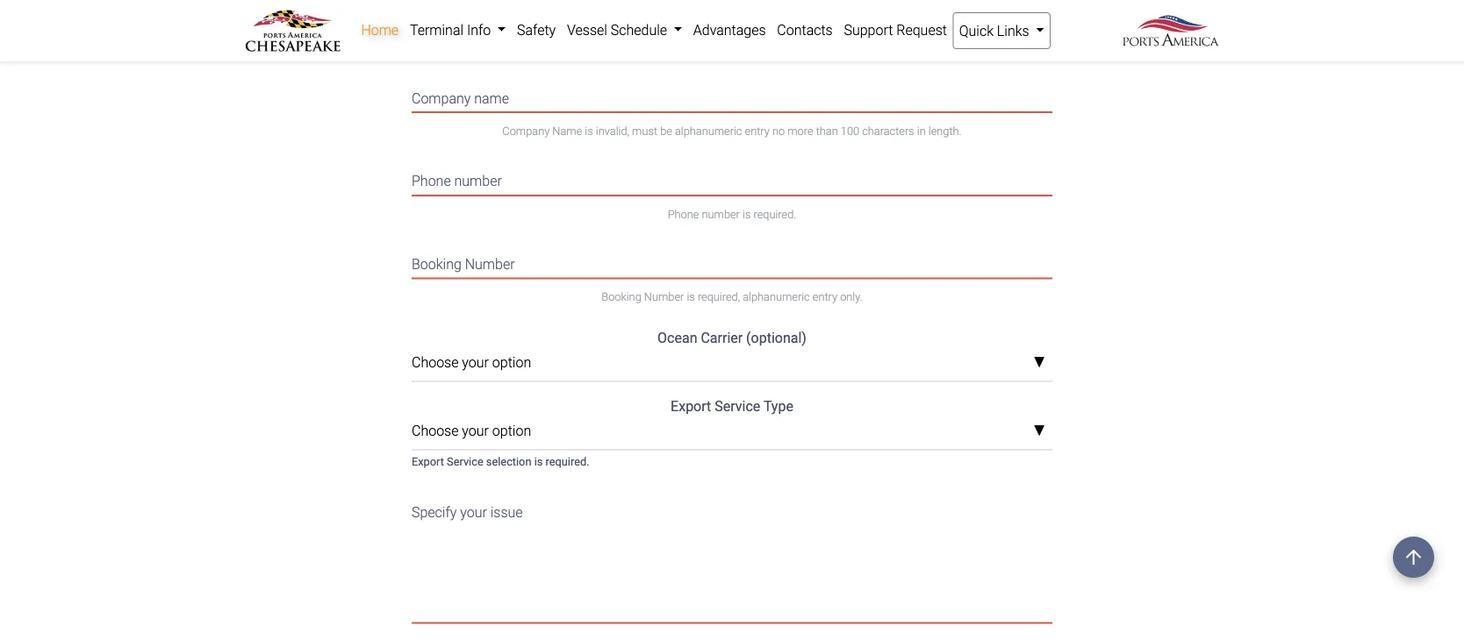 Task type: describe. For each thing, give the bounding box(es) containing it.
1 horizontal spatial required.
[[754, 207, 797, 221]]

ocean carrier (optional)
[[658, 330, 807, 347]]

1 vertical spatial your
[[462, 423, 489, 440]]

export service type
[[671, 398, 794, 415]]

0 horizontal spatial required.
[[546, 456, 590, 469]]

2 vertical spatial entry
[[813, 290, 838, 304]]

0 vertical spatial your
[[462, 355, 489, 371]]

0 vertical spatial in
[[892, 41, 901, 55]]

Company name text field
[[412, 79, 1053, 113]]

carrier
[[701, 330, 743, 347]]

booking for booking number
[[412, 256, 462, 273]]

type
[[764, 398, 794, 415]]

name inside company name company name is invalid, must be alphanumeric entry no more than 100 characters in length.
[[553, 124, 582, 138]]

company name company name is invalid, must be alphanumeric entry no more than 100 characters in length.
[[412, 90, 962, 138]]

Full name text field
[[412, 0, 1053, 29]]

safety
[[517, 22, 556, 38]]

must inside company name company name is invalid, must be alphanumeric entry no more than 100 characters in length.
[[632, 124, 658, 138]]

phone for phone number is required.
[[668, 207, 699, 221]]

name is invalid, must be alphanumeric entry no more than 100 characters in length.
[[528, 41, 937, 55]]

2 choose from the top
[[412, 423, 459, 440]]

0 vertical spatial 100
[[816, 41, 835, 55]]

quick
[[959, 22, 994, 39]]

invalid, inside company name company name is invalid, must be alphanumeric entry no more than 100 characters in length.
[[596, 124, 629, 138]]

request
[[897, 22, 947, 38]]

schedule
[[611, 22, 667, 38]]

vessel schedule
[[567, 22, 671, 38]]

0 vertical spatial entry
[[720, 41, 745, 55]]

0 vertical spatial invalid,
[[571, 41, 604, 55]]

number for phone number
[[454, 173, 502, 190]]

specify your issue
[[412, 504, 523, 521]]

0 vertical spatial than
[[791, 41, 813, 55]]

length. inside company name company name is invalid, must be alphanumeric entry no more than 100 characters in length.
[[929, 124, 962, 138]]

2 vertical spatial your
[[460, 504, 487, 521]]

service for selection
[[447, 456, 483, 469]]

selection
[[486, 456, 532, 469]]

support request link
[[838, 12, 953, 47]]

name for full
[[437, 7, 472, 24]]

characters inside company name company name is invalid, must be alphanumeric entry no more than 100 characters in length.
[[862, 124, 915, 138]]

0 vertical spatial alphanumeric
[[650, 41, 717, 55]]

issue
[[491, 504, 523, 521]]

contacts
[[777, 22, 833, 38]]

quick links
[[959, 22, 1033, 39]]

advantages
[[693, 22, 766, 38]]

more inside company name company name is invalid, must be alphanumeric entry no more than 100 characters in length.
[[788, 124, 813, 138]]

specify
[[412, 504, 457, 521]]

links
[[997, 22, 1029, 39]]

booking number
[[412, 256, 515, 273]]

terminal
[[410, 22, 464, 38]]

service for type
[[715, 398, 760, 415]]

Booking Number text field
[[412, 245, 1053, 279]]

info
[[467, 22, 491, 38]]

contacts link
[[772, 12, 838, 47]]

export service selection is required.
[[412, 456, 590, 469]]

1 ▼ from the top
[[1033, 356, 1045, 370]]

number for booking number is required, alphanumeric entry only.
[[644, 290, 684, 304]]

terminal info
[[410, 22, 494, 38]]

2 vertical spatial alphanumeric
[[743, 290, 810, 304]]

alphanumeric inside company name company name is invalid, must be alphanumeric entry no more than 100 characters in length.
[[675, 124, 742, 138]]

Phone number text field
[[412, 162, 1053, 196]]

home
[[361, 22, 399, 38]]

1 choose your option from the top
[[412, 355, 531, 371]]

0 vertical spatial length.
[[904, 41, 937, 55]]



Task type: locate. For each thing, give the bounding box(es) containing it.
no down company name text box
[[773, 124, 785, 138]]

service left selection
[[447, 456, 483, 469]]

0 vertical spatial name
[[528, 41, 557, 55]]

100
[[816, 41, 835, 55], [841, 124, 860, 138]]

alphanumeric
[[650, 41, 717, 55], [675, 124, 742, 138], [743, 290, 810, 304]]

0 horizontal spatial number
[[454, 173, 502, 190]]

100 inside company name company name is invalid, must be alphanumeric entry no more than 100 characters in length.
[[841, 124, 860, 138]]

phone
[[412, 173, 451, 190], [668, 207, 699, 221]]

choose your option
[[412, 355, 531, 371], [412, 423, 531, 440]]

1 vertical spatial than
[[816, 124, 838, 138]]

number down the phone number text field
[[702, 207, 740, 221]]

be inside company name company name is invalid, must be alphanumeric entry no more than 100 characters in length.
[[660, 124, 672, 138]]

0 horizontal spatial booking
[[412, 256, 462, 273]]

vessel
[[567, 22, 607, 38]]

1 horizontal spatial 100
[[841, 124, 860, 138]]

number
[[465, 256, 515, 273], [644, 290, 684, 304]]

required.
[[754, 207, 797, 221], [546, 456, 590, 469]]

in
[[892, 41, 901, 55], [917, 124, 926, 138]]

be down 'schedule'
[[635, 41, 647, 55]]

1 vertical spatial option
[[492, 423, 531, 440]]

0 vertical spatial required.
[[754, 207, 797, 221]]

1 horizontal spatial number
[[702, 207, 740, 221]]

0 vertical spatial number
[[454, 173, 502, 190]]

name
[[437, 7, 472, 24], [474, 90, 509, 107]]

booking
[[412, 256, 462, 273], [602, 290, 642, 304]]

required,
[[698, 290, 740, 304]]

option
[[492, 355, 531, 371], [492, 423, 531, 440]]

phone number is required.
[[668, 207, 797, 221]]

choose
[[412, 355, 459, 371], [412, 423, 459, 440]]

1 vertical spatial service
[[447, 456, 483, 469]]

export for export service selection is required.
[[412, 456, 444, 469]]

required. down the phone number text field
[[754, 207, 797, 221]]

full name
[[412, 7, 472, 24]]

characters
[[837, 41, 890, 55], [862, 124, 915, 138]]

be down company name text box
[[660, 124, 672, 138]]

quick links link
[[953, 12, 1051, 49]]

1 vertical spatial name
[[553, 124, 582, 138]]

0 horizontal spatial than
[[791, 41, 813, 55]]

0 horizontal spatial export
[[412, 456, 444, 469]]

alphanumeric up (optional) on the bottom of page
[[743, 290, 810, 304]]

1 horizontal spatial no
[[773, 124, 785, 138]]

0 vertical spatial service
[[715, 398, 760, 415]]

1 vertical spatial name
[[474, 90, 509, 107]]

0 horizontal spatial be
[[635, 41, 647, 55]]

1 vertical spatial number
[[644, 290, 684, 304]]

support
[[844, 22, 893, 38]]

0 vertical spatial option
[[492, 355, 531, 371]]

no inside company name company name is invalid, must be alphanumeric entry no more than 100 characters in length.
[[773, 124, 785, 138]]

2 choose your option from the top
[[412, 423, 531, 440]]

in inside company name company name is invalid, must be alphanumeric entry no more than 100 characters in length.
[[917, 124, 926, 138]]

export for export service type
[[671, 398, 711, 415]]

1 vertical spatial 100
[[841, 124, 860, 138]]

0 vertical spatial export
[[671, 398, 711, 415]]

0 vertical spatial choose
[[412, 355, 459, 371]]

entry down company name text box
[[745, 124, 770, 138]]

no down advantages
[[747, 41, 760, 55]]

number for booking number
[[465, 256, 515, 273]]

1 horizontal spatial name
[[474, 90, 509, 107]]

is inside company name company name is invalid, must be alphanumeric entry no more than 100 characters in length.
[[585, 124, 593, 138]]

0 horizontal spatial number
[[465, 256, 515, 273]]

name for company
[[474, 90, 509, 107]]

1 vertical spatial more
[[788, 124, 813, 138]]

export up specify
[[412, 456, 444, 469]]

0 vertical spatial choose your option
[[412, 355, 531, 371]]

terminal info link
[[404, 12, 512, 47]]

1 vertical spatial invalid,
[[596, 124, 629, 138]]

only.
[[840, 290, 863, 304]]

name inside company name company name is invalid, must be alphanumeric entry no more than 100 characters in length.
[[474, 90, 509, 107]]

1 vertical spatial alphanumeric
[[675, 124, 742, 138]]

1 vertical spatial phone
[[668, 207, 699, 221]]

0 vertical spatial phone
[[412, 173, 451, 190]]

go to top image
[[1393, 537, 1435, 579]]

full
[[412, 7, 434, 24]]

1 vertical spatial choose your option
[[412, 423, 531, 440]]

Specify your issue text field
[[412, 493, 1053, 624]]

alphanumeric down company name text box
[[675, 124, 742, 138]]

phone number
[[412, 173, 502, 190]]

more down company name text box
[[788, 124, 813, 138]]

1 vertical spatial company
[[502, 124, 550, 138]]

0 vertical spatial be
[[635, 41, 647, 55]]

export
[[671, 398, 711, 415], [412, 456, 444, 469]]

1 vertical spatial required.
[[546, 456, 590, 469]]

1 vertical spatial ▼
[[1033, 424, 1045, 439]]

1 vertical spatial length.
[[929, 124, 962, 138]]

number
[[454, 173, 502, 190], [702, 207, 740, 221]]

entry
[[720, 41, 745, 55], [745, 124, 770, 138], [813, 290, 838, 304]]

alphanumeric down 'schedule'
[[650, 41, 717, 55]]

booking number is required, alphanumeric entry only.
[[602, 290, 863, 304]]

your
[[462, 355, 489, 371], [462, 423, 489, 440], [460, 504, 487, 521]]

0 horizontal spatial service
[[447, 456, 483, 469]]

(optional)
[[746, 330, 807, 347]]

safety link
[[512, 12, 562, 47]]

0 vertical spatial name
[[437, 7, 472, 24]]

number up booking number
[[454, 173, 502, 190]]

support request
[[844, 22, 947, 38]]

is
[[560, 41, 568, 55], [585, 124, 593, 138], [743, 207, 751, 221], [687, 290, 695, 304], [534, 456, 543, 469]]

number for phone number is required.
[[702, 207, 740, 221]]

phone for phone number
[[412, 173, 451, 190]]

1 horizontal spatial number
[[644, 290, 684, 304]]

0 vertical spatial no
[[747, 41, 760, 55]]

1 vertical spatial be
[[660, 124, 672, 138]]

0 vertical spatial company
[[412, 90, 471, 107]]

0 vertical spatial must
[[607, 41, 633, 55]]

0 horizontal spatial 100
[[816, 41, 835, 55]]

advantages link
[[688, 12, 772, 47]]

0 horizontal spatial company
[[412, 90, 471, 107]]

0 vertical spatial booking
[[412, 256, 462, 273]]

1 horizontal spatial in
[[917, 124, 926, 138]]

1 vertical spatial entry
[[745, 124, 770, 138]]

1 vertical spatial booking
[[602, 290, 642, 304]]

0 vertical spatial characters
[[837, 41, 890, 55]]

2 ▼ from the top
[[1033, 424, 1045, 439]]

1 horizontal spatial export
[[671, 398, 711, 415]]

1 horizontal spatial company
[[502, 124, 550, 138]]

1 vertical spatial no
[[773, 124, 785, 138]]

1 horizontal spatial be
[[660, 124, 672, 138]]

0 horizontal spatial no
[[747, 41, 760, 55]]

0 vertical spatial number
[[465, 256, 515, 273]]

0 vertical spatial more
[[763, 41, 788, 55]]

0 vertical spatial ▼
[[1033, 356, 1045, 370]]

1 vertical spatial export
[[412, 456, 444, 469]]

entry down advantages
[[720, 41, 745, 55]]

1 option from the top
[[492, 355, 531, 371]]

1 horizontal spatial booking
[[602, 290, 642, 304]]

home link
[[356, 12, 404, 47]]

2 option from the top
[[492, 423, 531, 440]]

0 horizontal spatial phone
[[412, 173, 451, 190]]

required. right selection
[[546, 456, 590, 469]]

1 vertical spatial in
[[917, 124, 926, 138]]

invalid,
[[571, 41, 604, 55], [596, 124, 629, 138]]

1 vertical spatial choose
[[412, 423, 459, 440]]

service
[[715, 398, 760, 415], [447, 456, 483, 469]]

be
[[635, 41, 647, 55], [660, 124, 672, 138]]

service left type
[[715, 398, 760, 415]]

export down ocean
[[671, 398, 711, 415]]

entry inside company name company name is invalid, must be alphanumeric entry no more than 100 characters in length.
[[745, 124, 770, 138]]

▼
[[1033, 356, 1045, 370], [1033, 424, 1045, 439]]

1 horizontal spatial phone
[[668, 207, 699, 221]]

name
[[528, 41, 557, 55], [553, 124, 582, 138]]

1 horizontal spatial than
[[816, 124, 838, 138]]

1 vertical spatial characters
[[862, 124, 915, 138]]

than
[[791, 41, 813, 55], [816, 124, 838, 138]]

1 vertical spatial must
[[632, 124, 658, 138]]

entry left only.
[[813, 290, 838, 304]]

more
[[763, 41, 788, 55], [788, 124, 813, 138]]

no
[[747, 41, 760, 55], [773, 124, 785, 138]]

1 vertical spatial number
[[702, 207, 740, 221]]

0 horizontal spatial in
[[892, 41, 901, 55]]

company
[[412, 90, 471, 107], [502, 124, 550, 138]]

vessel schedule link
[[562, 12, 688, 47]]

1 choose from the top
[[412, 355, 459, 371]]

must
[[607, 41, 633, 55], [632, 124, 658, 138]]

ocean
[[658, 330, 697, 347]]

booking for booking number is required, alphanumeric entry only.
[[602, 290, 642, 304]]

length.
[[904, 41, 937, 55], [929, 124, 962, 138]]

0 horizontal spatial name
[[437, 7, 472, 24]]

than inside company name company name is invalid, must be alphanumeric entry no more than 100 characters in length.
[[816, 124, 838, 138]]

more down contacts
[[763, 41, 788, 55]]

1 horizontal spatial service
[[715, 398, 760, 415]]



Task type: vqa. For each thing, say whether or not it's contained in the screenshot.
second "Choose your option" from the bottom
yes



